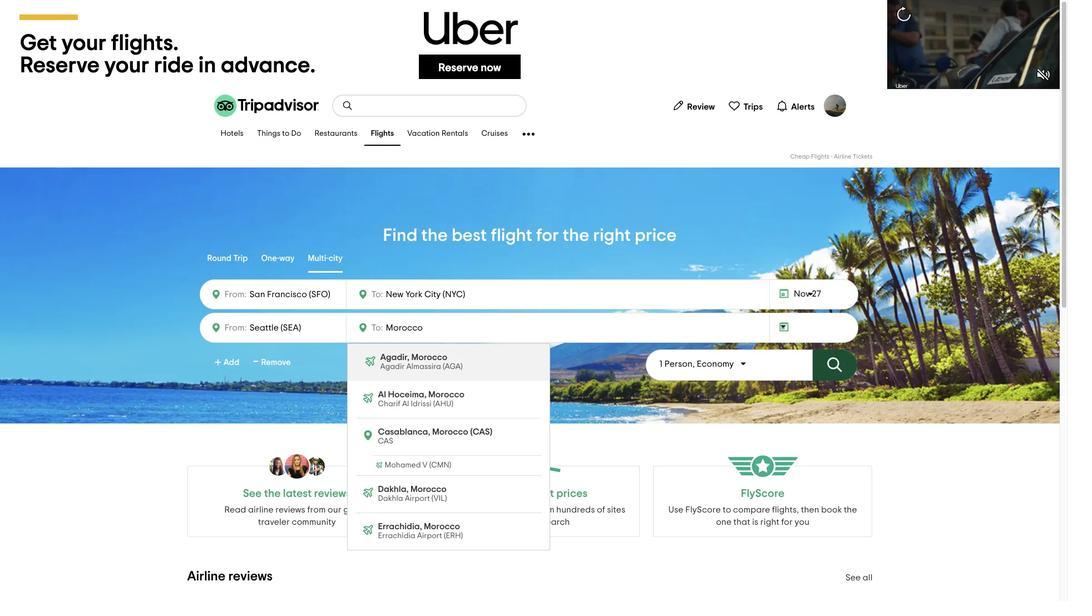 Task type: describe. For each thing, give the bounding box(es) containing it.
best for deals
[[469, 505, 487, 514]]

use flyscore to compare flights, then book the one that is right for you
[[669, 505, 858, 527]]

restaurants link
[[308, 122, 364, 146]]

way
[[280, 254, 295, 263]]

vacation rentals link
[[401, 122, 475, 146]]

0 vertical spatial flyscore
[[741, 488, 785, 499]]

one-way
[[261, 254, 295, 263]]

reviews inside read airline reviews from our global traveler community
[[276, 505, 306, 514]]

then
[[801, 505, 820, 514]]

(cas)
[[470, 427, 493, 436]]

hotels link
[[214, 122, 250, 146]]

one
[[716, 518, 732, 527]]

0 horizontal spatial al
[[378, 390, 386, 399]]

(aga)
[[443, 363, 463, 371]]

deals
[[512, 505, 534, 514]]

(erh)
[[444, 532, 463, 540]]

latest
[[283, 488, 312, 499]]

almassira
[[407, 363, 441, 371]]

find the best flight deals from hundreds of sites with just one search
[[435, 505, 626, 527]]

round trip link
[[207, 246, 248, 273]]

morocco for casablanca,
[[432, 427, 469, 436]]

the for find the best flight for the right price
[[421, 227, 448, 244]]

1
[[660, 360, 663, 368]]

from inside find the best flight deals from hundreds of sites with just one search
[[536, 505, 555, 514]]

morocco inside al hoceima, morocco charif al idrissi (ahu)
[[429, 390, 465, 399]]

trips link
[[724, 95, 768, 117]]

2 vertical spatial reviews
[[228, 570, 273, 583]]

from: for to where? text box
[[225, 290, 247, 299]]

errachidia, morocco errachidia airport (erh)
[[378, 522, 463, 540]]

mohamed v (cmn)
[[385, 461, 452, 469]]

sites
[[607, 505, 626, 514]]

v
[[423, 461, 428, 469]]

airline reviews link
[[187, 570, 273, 583]]

things to do
[[257, 130, 301, 138]]

review
[[688, 102, 715, 111]]

with
[[490, 518, 507, 527]]

cheap flights - airline tickets
[[791, 154, 873, 160]]

airline reviews
[[187, 570, 273, 583]]

city
[[329, 254, 343, 263]]

2 horizontal spatial reviews
[[314, 488, 351, 499]]

hundreds
[[557, 505, 595, 514]]

,
[[693, 360, 695, 368]]

casablanca, morocco (cas) cas
[[378, 427, 493, 445]]

nov
[[794, 289, 810, 298]]

see all
[[846, 573, 873, 582]]

tripadvisor image
[[214, 95, 319, 117]]

flights link
[[364, 122, 401, 146]]

flight for deals
[[489, 505, 510, 514]]

hoceima,
[[388, 390, 427, 399]]

flights,
[[773, 505, 800, 514]]

our
[[328, 505, 342, 514]]

rentals
[[442, 130, 468, 138]]

alerts
[[792, 102, 815, 111]]

flyscore inside 'use flyscore to compare flights, then book the one that is right for you'
[[686, 505, 721, 514]]

- remove
[[253, 353, 291, 371]]

compare
[[734, 505, 771, 514]]

things
[[257, 130, 281, 138]]

agadir,
[[380, 353, 410, 362]]

from where? text field for to where? text field
[[247, 320, 339, 336]]

the
[[472, 488, 492, 499]]

lowest
[[494, 488, 526, 499]]

hotels
[[221, 130, 244, 138]]

that
[[734, 518, 751, 527]]

all
[[863, 573, 873, 582]]

advertisement region
[[0, 0, 1060, 89]]

book
[[822, 505, 842, 514]]

charif
[[378, 400, 401, 408]]

from inside read airline reviews from our global traveler community
[[307, 505, 326, 514]]

cas
[[378, 437, 393, 445]]

1 person , economy
[[660, 360, 734, 368]]

trips
[[744, 102, 763, 111]]

right inside 'use flyscore to compare flights, then book the one that is right for you'
[[761, 518, 780, 527]]

restaurants
[[315, 130, 358, 138]]

round
[[207, 254, 232, 263]]

nov 27
[[794, 289, 822, 298]]

dakhla
[[378, 495, 403, 503]]

price
[[635, 227, 677, 244]]

for you
[[782, 518, 810, 527]]

casablanca,
[[378, 427, 431, 436]]

tickets
[[853, 154, 873, 160]]

0 vertical spatial right
[[593, 227, 631, 244]]

dakhla,
[[378, 485, 409, 494]]

vacation rentals
[[408, 130, 468, 138]]

search image
[[342, 100, 353, 111]]

1 horizontal spatial flights
[[812, 154, 830, 160]]

dakhla, morocco dakhla airport (vil)
[[378, 485, 447, 503]]

remove
[[261, 358, 291, 367]]

profile picture image
[[824, 95, 846, 117]]

alerts link
[[772, 95, 820, 117]]

airport for errachidia,
[[417, 532, 442, 540]]

trip
[[233, 254, 248, 263]]



Task type: locate. For each thing, give the bounding box(es) containing it.
things to do link
[[250, 122, 308, 146]]

1 horizontal spatial find
[[435, 505, 452, 514]]

0 vertical spatial see
[[243, 488, 262, 499]]

1 from where? text field from the top
[[247, 287, 339, 302]]

agadir, morocco agadir almassira (aga)
[[380, 353, 463, 371]]

morocco for dakhla,
[[411, 485, 447, 494]]

1 vertical spatial from:
[[225, 323, 247, 332]]

To where? text field
[[383, 321, 486, 335]]

1 horizontal spatial flyscore
[[741, 488, 785, 499]]

use
[[669, 505, 684, 514]]

0 vertical spatial airline
[[834, 154, 852, 160]]

see up airline
[[243, 488, 262, 499]]

from: up add
[[225, 323, 247, 332]]

find for find the best flight for the right price
[[383, 227, 418, 244]]

0 horizontal spatial reviews
[[228, 570, 273, 583]]

1 horizontal spatial from
[[536, 505, 555, 514]]

0 vertical spatial to:
[[372, 290, 383, 299]]

morocco inside errachidia, morocco errachidia airport (erh)
[[424, 522, 460, 531]]

global
[[344, 505, 370, 514]]

from up one search
[[536, 505, 555, 514]]

2 to: from the top
[[372, 323, 383, 332]]

1 from from the left
[[307, 505, 326, 514]]

0 vertical spatial from where? text field
[[247, 287, 339, 302]]

the inside 'use flyscore to compare flights, then book the one that is right for you'
[[844, 505, 858, 514]]

person
[[665, 360, 693, 368]]

the for find the best flight deals from hundreds of sites with just one search
[[454, 505, 467, 514]]

airport inside "dakhla, morocco dakhla airport (vil)"
[[405, 495, 430, 503]]

morocco for agadir,
[[412, 353, 448, 362]]

to inside things to do link
[[282, 130, 290, 138]]

the for see the latest reviews
[[264, 488, 281, 499]]

1 horizontal spatial see
[[846, 573, 861, 582]]

find the best flight for the right price
[[383, 227, 677, 244]]

1 from: from the top
[[225, 290, 247, 299]]

add
[[224, 358, 239, 367]]

to
[[282, 130, 290, 138], [723, 505, 732, 514]]

is
[[753, 518, 759, 527]]

morocco up the almassira
[[412, 353, 448, 362]]

1 vertical spatial reviews
[[276, 505, 306, 514]]

1 vertical spatial flights
[[812, 154, 830, 160]]

1 horizontal spatial to
[[723, 505, 732, 514]]

cheap
[[791, 154, 810, 160]]

flights right cheap
[[812, 154, 830, 160]]

flights left vacation
[[371, 130, 394, 138]]

0 vertical spatial airport
[[405, 495, 430, 503]]

None search field
[[333, 96, 526, 116]]

(cmn)
[[430, 461, 452, 469]]

to: for to where? text box
[[372, 290, 383, 299]]

flyscore up compare
[[741, 488, 785, 499]]

morocco
[[412, 353, 448, 362], [429, 390, 465, 399], [432, 427, 469, 436], [411, 485, 447, 494], [424, 522, 460, 531]]

from left our
[[307, 505, 326, 514]]

cruises
[[482, 130, 508, 138]]

al down hoceima,
[[402, 400, 409, 408]]

-
[[831, 154, 833, 160], [253, 353, 259, 371]]

airport left (vil)
[[405, 495, 430, 503]]

+
[[215, 356, 222, 370]]

reviews
[[314, 488, 351, 499], [276, 505, 306, 514], [228, 570, 273, 583]]

1 horizontal spatial -
[[831, 154, 833, 160]]

1 vertical spatial airport
[[417, 532, 442, 540]]

flyscore up one
[[686, 505, 721, 514]]

al
[[378, 390, 386, 399], [402, 400, 409, 408]]

flight inside find the best flight deals from hundreds of sites with just one search
[[489, 505, 510, 514]]

to: for to where? text field
[[372, 323, 383, 332]]

2 from from the left
[[536, 505, 555, 514]]

morocco up (ahu)
[[429, 390, 465, 399]]

1 horizontal spatial airline
[[834, 154, 852, 160]]

to up one
[[723, 505, 732, 514]]

- left tickets on the right top of the page
[[831, 154, 833, 160]]

right left price
[[593, 227, 631, 244]]

read airline reviews from our global traveler community
[[224, 505, 370, 527]]

(ahu)
[[433, 400, 454, 408]]

to inside 'use flyscore to compare flights, then book the one that is right for you'
[[723, 505, 732, 514]]

1 vertical spatial al
[[402, 400, 409, 408]]

0 horizontal spatial from
[[307, 505, 326, 514]]

1 vertical spatial airline
[[187, 570, 226, 583]]

+ add
[[215, 356, 239, 370]]

right right is at the right
[[761, 518, 780, 527]]

airline
[[248, 505, 274, 514]]

1 horizontal spatial reviews
[[276, 505, 306, 514]]

0 vertical spatial al
[[378, 390, 386, 399]]

morocco up (vil)
[[411, 485, 447, 494]]

al up charif
[[378, 390, 386, 399]]

mohamed
[[385, 461, 421, 469]]

flight prices
[[528, 488, 588, 499]]

0 vertical spatial best
[[452, 227, 487, 244]]

flyscore
[[741, 488, 785, 499], [686, 505, 721, 514]]

see all link
[[846, 573, 873, 582]]

vacation
[[408, 130, 440, 138]]

0 horizontal spatial see
[[243, 488, 262, 499]]

flight left for
[[491, 227, 533, 244]]

from:
[[225, 290, 247, 299], [225, 323, 247, 332]]

2 from where? text field from the top
[[247, 320, 339, 336]]

to:
[[372, 290, 383, 299], [372, 323, 383, 332]]

find
[[383, 227, 418, 244], [435, 505, 452, 514]]

one search
[[525, 518, 570, 527]]

of
[[597, 505, 605, 514]]

see for see all
[[846, 573, 861, 582]]

from where? text field for to where? text box
[[247, 287, 339, 302]]

al hoceima, morocco charif al idrissi (ahu)
[[378, 390, 465, 408]]

right
[[593, 227, 631, 244], [761, 518, 780, 527]]

morocco inside "dakhla, morocco dakhla airport (vil)"
[[411, 485, 447, 494]]

(vil)
[[432, 495, 447, 503]]

0 vertical spatial reviews
[[314, 488, 351, 499]]

flight for for
[[491, 227, 533, 244]]

morocco up (erh)
[[424, 522, 460, 531]]

find inside find the best flight deals from hundreds of sites with just one search
[[435, 505, 452, 514]]

airport
[[405, 495, 430, 503], [417, 532, 442, 540]]

0 horizontal spatial right
[[593, 227, 631, 244]]

- left remove
[[253, 353, 259, 371]]

1 vertical spatial from where? text field
[[247, 320, 339, 336]]

1 vertical spatial best
[[469, 505, 487, 514]]

1 vertical spatial -
[[253, 353, 259, 371]]

1 vertical spatial see
[[846, 573, 861, 582]]

read
[[224, 505, 246, 514]]

errachidia,
[[378, 522, 422, 531]]

airport left (erh)
[[417, 532, 442, 540]]

0 horizontal spatial flights
[[371, 130, 394, 138]]

economy
[[697, 360, 734, 368]]

0 vertical spatial -
[[831, 154, 833, 160]]

agadir
[[380, 363, 405, 371]]

0 horizontal spatial flyscore
[[686, 505, 721, 514]]

1 horizontal spatial al
[[402, 400, 409, 408]]

1 vertical spatial right
[[761, 518, 780, 527]]

see for see the latest reviews
[[243, 488, 262, 499]]

review link
[[668, 95, 720, 117]]

best inside find the best flight deals from hundreds of sites with just one search
[[469, 505, 487, 514]]

multi-city
[[308, 254, 343, 263]]

0 vertical spatial to
[[282, 130, 290, 138]]

multi-city link
[[308, 246, 343, 273]]

27
[[812, 289, 822, 298]]

airport inside errachidia, morocco errachidia airport (erh)
[[417, 532, 442, 540]]

morocco inside agadir, morocco agadir almassira (aga)
[[412, 353, 448, 362]]

from where? text field up remove
[[247, 320, 339, 336]]

flight
[[491, 227, 533, 244], [489, 505, 510, 514]]

airline
[[834, 154, 852, 160], [187, 570, 226, 583]]

see the latest reviews
[[243, 488, 351, 499]]

cruises link
[[475, 122, 515, 146]]

flight up with
[[489, 505, 510, 514]]

From where? text field
[[247, 287, 339, 302], [247, 320, 339, 336]]

1 to: from the top
[[372, 290, 383, 299]]

1 vertical spatial to
[[723, 505, 732, 514]]

1 vertical spatial flyscore
[[686, 505, 721, 514]]

1 vertical spatial flight
[[489, 505, 510, 514]]

multi-
[[308, 254, 329, 263]]

airport for dakhla,
[[405, 495, 430, 503]]

from: for to where? text field
[[225, 323, 247, 332]]

0 horizontal spatial find
[[383, 227, 418, 244]]

0 vertical spatial find
[[383, 227, 418, 244]]

0 vertical spatial flight
[[491, 227, 533, 244]]

see
[[243, 488, 262, 499], [846, 573, 861, 582]]

morocco down (ahu)
[[432, 427, 469, 436]]

1 vertical spatial to:
[[372, 323, 383, 332]]

one-way link
[[261, 246, 295, 273]]

morocco inside casablanca, morocco (cas) cas
[[432, 427, 469, 436]]

idrissi
[[411, 400, 432, 408]]

for
[[536, 227, 559, 244]]

morocco for errachidia,
[[424, 522, 460, 531]]

best for for
[[452, 227, 487, 244]]

one-
[[261, 254, 280, 263]]

the inside find the best flight deals from hundreds of sites with just one search
[[454, 505, 467, 514]]

0 horizontal spatial -
[[253, 353, 259, 371]]

from: down "round trip" link
[[225, 290, 247, 299]]

0 horizontal spatial airline
[[187, 570, 226, 583]]

to left do
[[282, 130, 290, 138]]

from
[[307, 505, 326, 514], [536, 505, 555, 514]]

from where? text field down way
[[247, 287, 339, 302]]

see left the all
[[846, 573, 861, 582]]

2 from: from the top
[[225, 323, 247, 332]]

To where? text field
[[383, 287, 486, 302]]

0 horizontal spatial to
[[282, 130, 290, 138]]

do
[[291, 130, 301, 138]]

1 horizontal spatial right
[[761, 518, 780, 527]]

1 vertical spatial find
[[435, 505, 452, 514]]

0 vertical spatial from:
[[225, 290, 247, 299]]

0 vertical spatial flights
[[371, 130, 394, 138]]

errachidia
[[378, 532, 416, 540]]

flights
[[371, 130, 394, 138], [812, 154, 830, 160]]

find for find the best flight deals from hundreds of sites with just one search
[[435, 505, 452, 514]]



Task type: vqa. For each thing, say whether or not it's contained in the screenshot.


